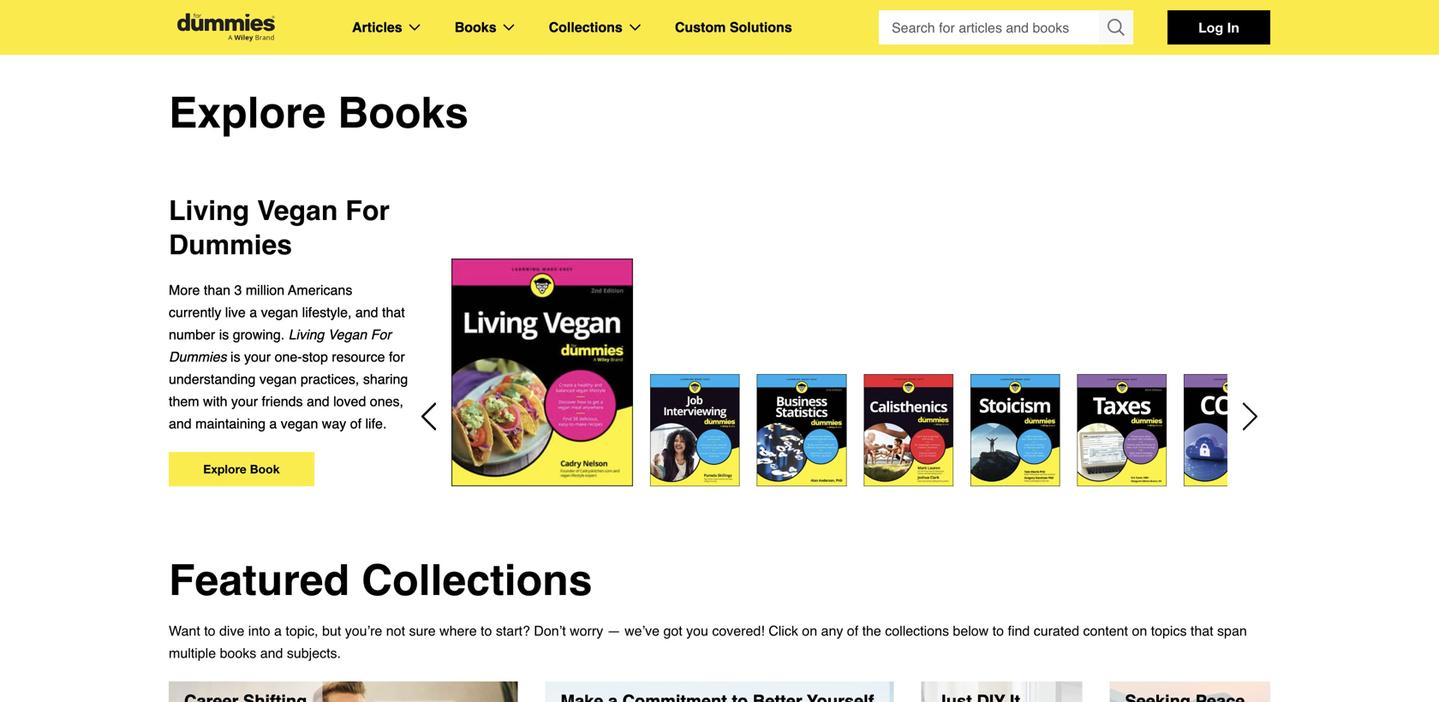 Task type: describe. For each thing, give the bounding box(es) containing it.
topic,
[[286, 623, 318, 639]]

sure
[[409, 623, 436, 639]]

click
[[769, 623, 799, 639]]

got
[[664, 623, 683, 639]]

you
[[687, 623, 709, 639]]

explore for explore books
[[169, 88, 326, 138]]

practices,
[[301, 372, 359, 387]]

not
[[386, 623, 405, 639]]

of inside is your one-stop resource for understanding vegan practices, sharing them with your friends and loved ones, and maintaining a vegan way of life.
[[350, 416, 362, 432]]

more
[[169, 282, 200, 298]]

solutions
[[730, 19, 792, 35]]

vegan inside more than 3 million americans currently live a vegan lifestyle, and that number is growing.
[[261, 305, 298, 321]]

and down practices,
[[307, 394, 330, 410]]

1 vertical spatial books
[[338, 88, 469, 138]]

and inside more than 3 million americans currently live a vegan lifestyle, and that number is growing.
[[356, 305, 378, 321]]

start?
[[496, 623, 530, 639]]

0 vertical spatial vegan
[[257, 195, 338, 227]]

multiple
[[169, 646, 216, 662]]

logo image
[[169, 13, 284, 42]]

of inside want to dive into a topic, but you're not sure where to start? don't worry — we've got you covered! click on any of the collections below to find curated content on topics that span multiple books and subjects.
[[847, 623, 859, 639]]

loved
[[333, 394, 366, 410]]

3 to from the left
[[993, 623, 1004, 639]]

open collections list image
[[630, 24, 641, 31]]

1 vertical spatial living
[[288, 327, 324, 343]]

them
[[169, 394, 199, 410]]

million
[[246, 282, 285, 298]]

understanding
[[169, 372, 256, 387]]

growing.
[[233, 327, 285, 343]]

2 on from the left
[[1132, 623, 1148, 639]]

featured collections
[[169, 556, 593, 605]]

any
[[821, 623, 844, 639]]

Search for articles and books text field
[[879, 10, 1101, 45]]

—
[[607, 623, 621, 639]]

articles
[[352, 19, 403, 35]]

number
[[169, 327, 215, 343]]

is your one-stop resource for understanding vegan practices, sharing them with your friends and loved ones, and maintaining a vegan way of life.
[[169, 349, 408, 432]]

want to dive into a topic, but you're not sure where to start? don't worry — we've got you covered! click on any of the collections below to find curated content on topics that span multiple books and subjects.
[[169, 623, 1248, 662]]

we've
[[625, 623, 660, 639]]

explore for explore book
[[203, 462, 247, 477]]

is inside more than 3 million americans currently live a vegan lifestyle, and that number is growing.
[[219, 327, 229, 343]]

0 vertical spatial for
[[346, 195, 390, 227]]

0 vertical spatial collections
[[549, 19, 623, 35]]

dive
[[219, 623, 245, 639]]

log
[[1199, 19, 1224, 36]]

but
[[322, 623, 341, 639]]

a inside want to dive into a topic, but you're not sure where to start? don't worry — we've got you covered! click on any of the collections below to find curated content on topics that span multiple books and subjects.
[[274, 623, 282, 639]]

open book categories image
[[504, 24, 515, 31]]

more than 3 million americans currently live a vegan lifestyle, and that number is growing.
[[169, 282, 405, 343]]

open article categories image
[[409, 24, 421, 31]]

1 vertical spatial your
[[231, 394, 258, 410]]

book
[[250, 462, 280, 477]]

0 vertical spatial books
[[455, 19, 497, 35]]

featured
[[169, 556, 350, 605]]

covered!
[[713, 623, 765, 639]]

than
[[204, 282, 231, 298]]

sharing
[[363, 372, 408, 387]]

into
[[248, 623, 270, 639]]

explore books
[[169, 88, 469, 138]]

lifestyle,
[[302, 305, 352, 321]]

subjects.
[[287, 646, 341, 662]]

below
[[953, 623, 989, 639]]

2 living vegan for dummies from the top
[[169, 327, 391, 365]]



Task type: vqa. For each thing, say whether or not it's contained in the screenshot.
More
yes



Task type: locate. For each thing, give the bounding box(es) containing it.
your up the maintaining
[[231, 394, 258, 410]]

0 vertical spatial a
[[250, 305, 257, 321]]

is down live
[[219, 327, 229, 343]]

0 horizontal spatial is
[[219, 327, 229, 343]]

the
[[863, 623, 882, 639]]

group
[[879, 10, 1134, 45]]

0 horizontal spatial to
[[204, 623, 216, 639]]

live
[[225, 305, 246, 321]]

of left the
[[847, 623, 859, 639]]

that up for
[[382, 305, 405, 321]]

vegan
[[257, 195, 338, 227], [328, 327, 367, 343]]

is inside is your one-stop resource for understanding vegan practices, sharing them with your friends and loved ones, and maintaining a vegan way of life.
[[231, 349, 240, 365]]

that inside want to dive into a topic, but you're not sure where to start? don't worry — we've got you covered! click on any of the collections below to find curated content on topics that span multiple books and subjects.
[[1191, 623, 1214, 639]]

collections
[[549, 19, 623, 35], [362, 556, 593, 605]]

vegan up friends
[[260, 372, 297, 387]]

to left start?
[[481, 623, 492, 639]]

living up stop
[[288, 327, 324, 343]]

americans
[[288, 282, 353, 298]]

collections
[[886, 623, 950, 639]]

1 horizontal spatial of
[[847, 623, 859, 639]]

2 vertical spatial vegan
[[281, 416, 318, 432]]

resource
[[332, 349, 385, 365]]

custom solutions link
[[675, 16, 792, 39]]

1 vertical spatial is
[[231, 349, 240, 365]]

one-
[[275, 349, 302, 365]]

1 horizontal spatial on
[[1132, 623, 1148, 639]]

2 horizontal spatial to
[[993, 623, 1004, 639]]

0 vertical spatial living vegan for dummies
[[169, 195, 390, 261]]

explore book
[[203, 462, 280, 477]]

vegan
[[261, 305, 298, 321], [260, 372, 297, 387], [281, 416, 318, 432]]

1 vertical spatial living vegan for dummies
[[169, 327, 391, 365]]

with
[[203, 394, 228, 410]]

and right 'lifestyle,'
[[356, 305, 378, 321]]

dummies
[[169, 229, 292, 261], [169, 349, 227, 365]]

a inside is your one-stop resource for understanding vegan practices, sharing them with your friends and loved ones, and maintaining a vegan way of life.
[[269, 416, 277, 432]]

collections left open collections list icon
[[549, 19, 623, 35]]

your down growing.
[[244, 349, 271, 365]]

0 horizontal spatial on
[[802, 623, 818, 639]]

1 to from the left
[[204, 623, 216, 639]]

for
[[389, 349, 405, 365]]

0 vertical spatial your
[[244, 349, 271, 365]]

on
[[802, 623, 818, 639], [1132, 623, 1148, 639]]

your
[[244, 349, 271, 365], [231, 394, 258, 410]]

explore
[[169, 88, 326, 138], [203, 462, 247, 477]]

vegan up resource
[[328, 327, 367, 343]]

1 on from the left
[[802, 623, 818, 639]]

living up than
[[169, 195, 250, 227]]

find
[[1008, 623, 1030, 639]]

books
[[220, 646, 256, 662]]

a inside more than 3 million americans currently live a vegan lifestyle, and that number is growing.
[[250, 305, 257, 321]]

to left find
[[993, 623, 1004, 639]]

0 horizontal spatial living
[[169, 195, 250, 227]]

1 dummies from the top
[[169, 229, 292, 261]]

topics
[[1152, 623, 1187, 639]]

a down friends
[[269, 416, 277, 432]]

1 horizontal spatial living
[[288, 327, 324, 343]]

span
[[1218, 623, 1248, 639]]

0 vertical spatial vegan
[[261, 305, 298, 321]]

1 vertical spatial vegan
[[328, 327, 367, 343]]

2 dummies from the top
[[169, 349, 227, 365]]

way
[[322, 416, 346, 432]]

that left span
[[1191, 623, 1214, 639]]

to left dive
[[204, 623, 216, 639]]

0 vertical spatial dummies
[[169, 229, 292, 261]]

a
[[250, 305, 257, 321], [269, 416, 277, 432], [274, 623, 282, 639]]

dummies up 3
[[169, 229, 292, 261]]

vegan down million
[[261, 305, 298, 321]]

0 vertical spatial explore
[[169, 88, 326, 138]]

don't
[[534, 623, 566, 639]]

0 vertical spatial of
[[350, 416, 362, 432]]

living vegan for dummies
[[169, 195, 390, 261], [169, 327, 391, 365]]

and
[[356, 305, 378, 321], [307, 394, 330, 410], [169, 416, 192, 432], [260, 646, 283, 662]]

1 horizontal spatial is
[[231, 349, 240, 365]]

you're
[[345, 623, 383, 639]]

custom solutions
[[675, 19, 792, 35]]

1 living vegan for dummies from the top
[[169, 195, 390, 261]]

0 horizontal spatial that
[[382, 305, 405, 321]]

1 vertical spatial of
[[847, 623, 859, 639]]

a right live
[[250, 305, 257, 321]]

log in link
[[1168, 10, 1271, 45]]

1 horizontal spatial to
[[481, 623, 492, 639]]

for
[[346, 195, 390, 227], [371, 327, 391, 343]]

0 vertical spatial is
[[219, 327, 229, 343]]

life.
[[366, 416, 387, 432]]

0 vertical spatial living
[[169, 195, 250, 227]]

on left any
[[802, 623, 818, 639]]

dummies down number
[[169, 349, 227, 365]]

explore book link
[[169, 453, 315, 487]]

that inside more than 3 million americans currently live a vegan lifestyle, and that number is growing.
[[382, 305, 405, 321]]

and down into
[[260, 646, 283, 662]]

on left topics
[[1132, 623, 1148, 639]]

collections up the where
[[362, 556, 593, 605]]

that
[[382, 305, 405, 321], [1191, 623, 1214, 639]]

1 vertical spatial explore
[[203, 462, 247, 477]]

custom
[[675, 19, 726, 35]]

where
[[440, 623, 477, 639]]

of left life. at bottom left
[[350, 416, 362, 432]]

a right into
[[274, 623, 282, 639]]

1 horizontal spatial that
[[1191, 623, 1214, 639]]

content
[[1084, 623, 1129, 639]]

0 vertical spatial that
[[382, 305, 405, 321]]

friends
[[262, 394, 303, 410]]

vegan down friends
[[281, 416, 318, 432]]

is
[[219, 327, 229, 343], [231, 349, 240, 365]]

1 vertical spatial collections
[[362, 556, 593, 605]]

3
[[234, 282, 242, 298]]

to
[[204, 623, 216, 639], [481, 623, 492, 639], [993, 623, 1004, 639]]

log in
[[1199, 19, 1240, 36]]

stop
[[302, 349, 328, 365]]

cookie consent banner dialog
[[0, 641, 1440, 703]]

maintaining
[[196, 416, 266, 432]]

of
[[350, 416, 362, 432], [847, 623, 859, 639]]

1 vertical spatial that
[[1191, 623, 1214, 639]]

in
[[1228, 19, 1240, 36]]

and inside want to dive into a topic, but you're not sure where to start? don't worry — we've got you covered! click on any of the collections below to find curated content on topics that span multiple books and subjects.
[[260, 646, 283, 662]]

curated
[[1034, 623, 1080, 639]]

worry
[[570, 623, 604, 639]]

and down them on the left
[[169, 416, 192, 432]]

0 horizontal spatial of
[[350, 416, 362, 432]]

vegan up americans
[[257, 195, 338, 227]]

currently
[[169, 305, 221, 321]]

is up understanding
[[231, 349, 240, 365]]

ones,
[[370, 394, 404, 410]]

2 to from the left
[[481, 623, 492, 639]]

2 vertical spatial a
[[274, 623, 282, 639]]

1 vertical spatial dummies
[[169, 349, 227, 365]]

1 vertical spatial vegan
[[260, 372, 297, 387]]

living
[[169, 195, 250, 227], [288, 327, 324, 343]]

want
[[169, 623, 200, 639]]

books
[[455, 19, 497, 35], [338, 88, 469, 138]]

1 vertical spatial a
[[269, 416, 277, 432]]

1 vertical spatial for
[[371, 327, 391, 343]]



